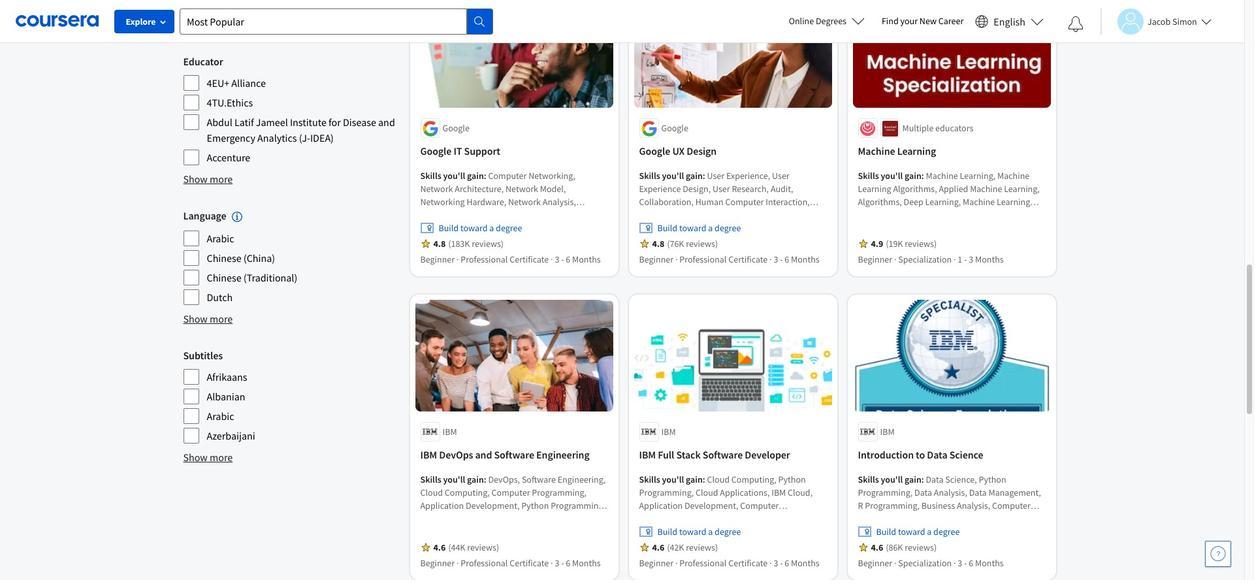 Task type: vqa. For each thing, say whether or not it's contained in the screenshot.
the bottommost the Google
no



Task type: describe. For each thing, give the bounding box(es) containing it.
a for design
[[709, 222, 713, 234]]

(j-
[[299, 131, 310, 144]]

reviews) right (44k
[[467, 542, 499, 553]]

engineering
[[537, 448, 590, 461]]

leaders
[[350, 2, 378, 14]]

1 vertical spatial design,
[[710, 209, 738, 221]]

ibm left devops
[[421, 448, 437, 461]]

introduction to data science
[[858, 448, 984, 461]]

simon
[[1173, 15, 1198, 27]]

reviews) for google ux design
[[686, 238, 718, 250]]

ibm for devops
[[443, 426, 457, 438]]

skills up experience on the top right of page
[[640, 170, 661, 182]]

find your new career link
[[876, 13, 971, 29]]

google up the 'it'
[[443, 122, 470, 134]]

gain for google it support
[[467, 170, 484, 182]]

beginner · specialization · 1 - 3 months
[[858, 254, 1004, 266]]

toward for data
[[899, 526, 926, 538]]

degree for support
[[496, 222, 522, 234]]

audit,
[[771, 183, 794, 195]]

ibm devops and software engineering
[[421, 448, 590, 461]]

it
[[454, 145, 462, 158]]

development
[[759, 222, 811, 234]]

show more button for azerbaijani
[[183, 450, 233, 466]]

show more for dutch
[[183, 313, 233, 326]]

google ux design
[[640, 145, 717, 158]]

analytics
[[258, 131, 297, 144]]

: for ibm devops and software engineering
[[484, 474, 487, 485]]

skills you'll gain : for ibm devops and software engineering
[[421, 474, 489, 485]]

chinese for chinese (china)
[[207, 252, 242, 265]]

ibm left full on the right of the page
[[640, 448, 656, 461]]

online degrees button
[[779, 7, 876, 35]]

1 web from the left
[[692, 222, 709, 234]]

build for to
[[877, 526, 897, 538]]

1
[[958, 254, 963, 266]]

gain for ibm full stack software developer
[[686, 474, 703, 485]]

build toward a degree for stack
[[658, 526, 741, 538]]

professional down 4.6 (44k reviews)
[[461, 557, 508, 569]]

4.6 for ibm full stack software developer
[[653, 542, 665, 553]]

jacob simon button
[[1101, 8, 1212, 34]]

gain down "design"
[[686, 170, 703, 182]]

to
[[916, 448, 926, 461]]

career
[[939, 15, 964, 27]]

toward for design
[[680, 222, 707, 234]]

ibm for to
[[881, 426, 895, 438]]

google left ux
[[640, 145, 671, 158]]

developer
[[745, 448, 791, 461]]

: for machine learning
[[922, 170, 925, 182]]

stack
[[677, 448, 701, 461]]

toward for stack
[[680, 526, 707, 538]]

ibm devops and software engineering link
[[421, 447, 608, 463]]

subtitles group
[[183, 348, 397, 445]]

1 4.6 from the left
[[434, 542, 446, 553]]

chinese (china)
[[207, 252, 275, 265]]

planning,
[[640, 209, 676, 221]]

subtitles
[[183, 349, 223, 362]]

professional for google it support
[[461, 254, 508, 266]]

industry
[[317, 2, 348, 14]]

(44k
[[448, 542, 466, 553]]

gain for ibm devops and software engineering
[[467, 474, 484, 485]]

azerbaijani
[[207, 430, 255, 443]]

introduction to data science link
[[858, 447, 1046, 463]]

online
[[789, 15, 814, 27]]

4tu.ethics
[[207, 96, 253, 109]]

explore button
[[114, 10, 175, 33]]

beginner · specialization · 3 - 6 months
[[858, 557, 1004, 569]]

skills you'll gain : for machine learning
[[858, 170, 926, 182]]

google left the 'it'
[[421, 145, 452, 158]]

jacob
[[1148, 15, 1171, 27]]

support
[[464, 145, 501, 158]]

information about this filter group image
[[232, 212, 242, 222]]

from
[[297, 2, 315, 14]]

show notifications image
[[1069, 16, 1084, 32]]

google it support
[[421, 145, 501, 158]]

4.9 (19k reviews)
[[872, 238, 937, 250]]

you'll for google it support
[[443, 170, 466, 182]]

certificate for google ux design
[[729, 254, 768, 266]]

ibm full stack software developer
[[640, 448, 791, 461]]

4.8 for ux
[[653, 238, 665, 250]]

4.6 (86k reviews)
[[872, 542, 937, 553]]

google up google ux design
[[662, 122, 689, 134]]

english
[[994, 15, 1026, 28]]

2 vertical spatial design,
[[710, 222, 739, 234]]

4.9
[[872, 238, 884, 250]]

find your new career
[[882, 15, 964, 27]]

beginner for google it support
[[421, 254, 455, 266]]

social
[[640, 222, 663, 234]]

4.6 (44k reviews)
[[434, 542, 499, 553]]

career
[[226, 2, 250, 14]]

learning
[[898, 145, 937, 158]]

online degrees
[[789, 15, 847, 27]]

2 your from the left
[[901, 15, 918, 27]]

degree for data
[[934, 526, 960, 538]]

abdul
[[207, 116, 232, 129]]

media,
[[665, 222, 690, 234]]

idea)
[[310, 131, 334, 144]]

build toward a degree for data
[[877, 526, 960, 538]]

4.6 for introduction to data science
[[872, 542, 884, 553]]

accenture
[[207, 151, 250, 164]]

(42k
[[667, 542, 685, 553]]

your inside earn career credentials from industry leaders that demonstrate your expertise.
[[258, 15, 275, 27]]

new
[[920, 15, 937, 27]]

multiple educators
[[903, 122, 974, 134]]

beginner down (44k
[[421, 557, 455, 569]]

alliance
[[232, 76, 266, 90]]

earn
[[207, 2, 224, 14]]

chinese for chinese (traditional)
[[207, 271, 242, 284]]

devops
[[439, 448, 473, 461]]

show more for azerbaijani
[[183, 451, 233, 464]]

language group
[[183, 208, 397, 306]]

disease
[[343, 116, 376, 129]]

(183k
[[448, 238, 470, 250]]

ibm full stack software developer link
[[640, 447, 827, 463]]

6 for ibm full stack software developer
[[785, 557, 790, 569]]

(86k
[[886, 542, 904, 553]]

specialization for 3
[[899, 557, 952, 569]]

beginner down 4.9
[[858, 254, 893, 266]]

institute
[[290, 116, 327, 129]]

build for full
[[658, 526, 678, 538]]

What do you want to learn? text field
[[180, 8, 467, 34]]

skills for google it support
[[421, 170, 442, 182]]

educators
[[936, 122, 974, 134]]

english button
[[971, 0, 1050, 42]]

toward for support
[[461, 222, 488, 234]]

you'll up experience on the top right of page
[[662, 170, 684, 182]]

show more for accenture
[[183, 173, 233, 186]]

coursera image
[[16, 11, 99, 32]]

albanian
[[207, 390, 245, 403]]

reviews) for introduction to data science
[[905, 542, 937, 553]]

educator
[[183, 55, 223, 68]]

for
[[329, 116, 341, 129]]

software for engineering
[[494, 448, 535, 461]]

educator group
[[183, 54, 397, 166]]

dutch
[[207, 291, 233, 304]]



Task type: locate. For each thing, give the bounding box(es) containing it.
build up (42k
[[658, 526, 678, 538]]

1 horizontal spatial 4.6
[[653, 542, 665, 553]]

specialization
[[899, 254, 952, 266], [899, 557, 952, 569]]

skills for machine learning
[[858, 170, 880, 182]]

0 vertical spatial show more
[[183, 173, 233, 186]]

gain down support
[[467, 170, 484, 182]]

chinese up dutch
[[207, 271, 242, 284]]

gain
[[467, 170, 484, 182], [686, 170, 703, 182], [905, 170, 922, 182], [467, 474, 484, 485], [686, 474, 703, 485], [905, 474, 922, 485]]

1 vertical spatial specialization
[[899, 557, 952, 569]]

development,
[[772, 209, 826, 221]]

a up 4.6 (86k reviews)
[[928, 526, 932, 538]]

skills you'll gain : for ibm full stack software developer
[[640, 474, 707, 485]]

software
[[494, 448, 535, 461], [703, 448, 743, 461]]

more down azerbaijani
[[210, 451, 233, 464]]

more down dutch
[[210, 313, 233, 326]]

you'll for ibm devops and software engineering
[[443, 474, 466, 485]]

1 vertical spatial arabic
[[207, 410, 234, 423]]

arabic down albanian
[[207, 410, 234, 423]]

0 horizontal spatial 4.8
[[434, 238, 446, 250]]

1 chinese from the top
[[207, 252, 242, 265]]

degree for stack
[[715, 526, 741, 538]]

and
[[378, 116, 395, 129], [475, 448, 492, 461]]

beginner for google ux design
[[640, 254, 674, 266]]

more
[[210, 173, 233, 186], [210, 313, 233, 326], [210, 451, 233, 464]]

arabic
[[207, 232, 234, 245], [207, 410, 234, 423]]

show more button for accenture
[[183, 171, 233, 187]]

:
[[484, 170, 487, 182], [703, 170, 706, 182], [922, 170, 925, 182], [484, 474, 487, 485], [703, 474, 706, 485], [922, 474, 925, 485]]

user experience, user experience design, user research, audit, collaboration, human computer interaction, planning, product design, product development, social media, web design, web development tools
[[640, 170, 826, 247]]

1 horizontal spatial your
[[901, 15, 918, 27]]

2 vertical spatial show more button
[[183, 450, 233, 466]]

skills
[[421, 170, 442, 182], [640, 170, 661, 182], [858, 170, 880, 182], [421, 474, 442, 485], [640, 474, 661, 485], [858, 474, 880, 485]]

beginner down (183k
[[421, 254, 455, 266]]

3
[[555, 254, 560, 266], [774, 254, 779, 266], [969, 254, 974, 266], [555, 557, 560, 569], [774, 557, 779, 569], [958, 557, 963, 569]]

2 show more button from the top
[[183, 311, 233, 327]]

you'll down introduction
[[881, 474, 903, 485]]

1 more from the top
[[210, 173, 233, 186]]

build up (183k
[[439, 222, 459, 234]]

1 horizontal spatial 4.8
[[653, 238, 665, 250]]

show up language
[[183, 173, 208, 186]]

web down computer
[[740, 222, 757, 234]]

afrikaans
[[207, 371, 247, 384]]

more for dutch
[[210, 313, 233, 326]]

machine learning
[[858, 145, 937, 158]]

beginner for ibm full stack software developer
[[640, 557, 674, 569]]

1 vertical spatial and
[[475, 448, 492, 461]]

show down dutch
[[183, 313, 208, 326]]

you'll down devops
[[443, 474, 466, 485]]

skills you'll gain : down machine learning
[[858, 170, 926, 182]]

: for google it support
[[484, 170, 487, 182]]

professional for google ux design
[[680, 254, 727, 266]]

beginner · professional certificate · 3 - 6 months down '4.8 (76k reviews)'
[[640, 254, 820, 266]]

4.8 (183k reviews)
[[434, 238, 504, 250]]

1 software from the left
[[494, 448, 535, 461]]

design
[[687, 145, 717, 158]]

: for introduction to data science
[[922, 474, 925, 485]]

professional for ibm full stack software developer
[[680, 557, 727, 569]]

demonstrate
[[207, 15, 256, 27]]

you'll for machine learning
[[881, 170, 903, 182]]

help center image
[[1211, 546, 1227, 562]]

reviews) up beginner · specialization · 1 - 3 months
[[905, 238, 937, 250]]

build
[[439, 222, 459, 234], [658, 222, 678, 234], [658, 526, 678, 538], [877, 526, 897, 538]]

collaboration,
[[640, 196, 694, 208]]

data
[[928, 448, 948, 461]]

show more button down azerbaijani
[[183, 450, 233, 466]]

credentials
[[252, 2, 295, 14]]

beginner down (86k
[[858, 557, 893, 569]]

build down planning,
[[658, 222, 678, 234]]

google ux design link
[[640, 143, 827, 159]]

show more
[[183, 173, 233, 186], [183, 313, 233, 326], [183, 451, 233, 464]]

build up (86k
[[877, 526, 897, 538]]

show more down azerbaijani
[[183, 451, 233, 464]]

skills down introduction
[[858, 474, 880, 485]]

user
[[707, 170, 725, 182], [773, 170, 790, 182], [713, 183, 730, 195]]

4.6 left (42k
[[653, 542, 665, 553]]

None search field
[[180, 8, 493, 34]]

you'll for ibm full stack software developer
[[662, 474, 684, 485]]

a for data
[[928, 526, 932, 538]]

4.8
[[434, 238, 446, 250], [653, 238, 665, 250]]

2 software from the left
[[703, 448, 743, 461]]

2 vertical spatial show
[[183, 451, 208, 464]]

you'll for introduction to data science
[[881, 474, 903, 485]]

degree
[[496, 222, 522, 234], [715, 222, 741, 234], [715, 526, 741, 538], [934, 526, 960, 538]]

degree for design
[[715, 222, 741, 234]]

gain down devops
[[467, 474, 484, 485]]

3 show more button from the top
[[183, 450, 233, 466]]

your right "find"
[[901, 15, 918, 27]]

(china)
[[244, 252, 275, 265]]

skills you'll gain : up experience on the top right of page
[[640, 170, 707, 182]]

: down ibm full stack software developer
[[703, 474, 706, 485]]

reviews) up 'beginner · specialization · 3 - 6 months'
[[905, 542, 937, 553]]

0 horizontal spatial software
[[494, 448, 535, 461]]

your
[[258, 15, 275, 27], [901, 15, 918, 27]]

professional down '4.8 (76k reviews)'
[[680, 254, 727, 266]]

interaction,
[[766, 196, 810, 208]]

3 4.6 from the left
[[872, 542, 884, 553]]

a for support
[[490, 222, 494, 234]]

skills you'll gain : for introduction to data science
[[858, 474, 926, 485]]

(76k
[[667, 238, 685, 250]]

2 more from the top
[[210, 313, 233, 326]]

4.8 left (76k
[[653, 238, 665, 250]]

3 show more from the top
[[183, 451, 233, 464]]

beginner for introduction to data science
[[858, 557, 893, 569]]

1 horizontal spatial and
[[475, 448, 492, 461]]

: down "design"
[[703, 170, 706, 182]]

beginner · professional certificate · 3 - 6 months down 4.6 (44k reviews)
[[421, 557, 601, 569]]

skills for ibm full stack software developer
[[640, 474, 661, 485]]

explore
[[126, 16, 156, 27]]

4eu+
[[207, 76, 230, 90]]

skills you'll gain : down introduction
[[858, 474, 926, 485]]

2 specialization from the top
[[899, 557, 952, 569]]

introduction
[[858, 448, 914, 461]]

show more button down accenture on the left top of page
[[183, 171, 233, 187]]

that
[[380, 2, 396, 14]]

1 specialization from the top
[[899, 254, 952, 266]]

2 product from the left
[[740, 209, 770, 221]]

beginner · professional certificate · 3 - 6 months for google it support
[[421, 254, 601, 266]]

more for azerbaijani
[[210, 451, 233, 464]]

1 show from the top
[[183, 173, 208, 186]]

and right "disease"
[[378, 116, 395, 129]]

jameel
[[256, 116, 288, 129]]

you'll down full on the right of the page
[[662, 474, 684, 485]]

a for stack
[[709, 526, 713, 538]]

: down introduction to data science
[[922, 474, 925, 485]]

2 vertical spatial show more
[[183, 451, 233, 464]]

find
[[882, 15, 899, 27]]

4.6 left (86k
[[872, 542, 884, 553]]

research,
[[732, 183, 769, 195]]

experience
[[640, 183, 681, 195]]

skills for introduction to data science
[[858, 474, 880, 485]]

beginner · professional certificate · 3 - 6 months for google ux design
[[640, 254, 820, 266]]

software inside ibm devops and software engineering link
[[494, 448, 535, 461]]

-
[[562, 254, 564, 266], [780, 254, 783, 266], [965, 254, 968, 266], [562, 557, 564, 569], [780, 557, 783, 569], [965, 557, 968, 569]]

arabic down "information about this filter group" image
[[207, 232, 234, 245]]

4.6 (42k reviews)
[[653, 542, 718, 553]]

build toward a degree up 4.6 (42k reviews)
[[658, 526, 741, 538]]

0 horizontal spatial web
[[692, 222, 709, 234]]

skills down google it support
[[421, 170, 442, 182]]

: down ibm devops and software engineering
[[484, 474, 487, 485]]

google it support link
[[421, 143, 608, 159]]

1 vertical spatial show more button
[[183, 311, 233, 327]]

1 arabic from the top
[[207, 232, 234, 245]]

software for developer
[[703, 448, 743, 461]]

1 product from the left
[[678, 209, 708, 221]]

jacob simon
[[1148, 15, 1198, 27]]

skills you'll gain : down full on the right of the page
[[640, 474, 707, 485]]

show more down accenture on the left top of page
[[183, 173, 233, 186]]

gain down learning
[[905, 170, 922, 182]]

2 horizontal spatial 4.6
[[872, 542, 884, 553]]

degree down computer
[[715, 222, 741, 234]]

0 vertical spatial show more button
[[183, 171, 233, 187]]

·
[[457, 254, 459, 266], [551, 254, 553, 266], [676, 254, 678, 266], [770, 254, 772, 266], [895, 254, 897, 266], [954, 254, 957, 266], [457, 557, 459, 569], [551, 557, 553, 569], [676, 557, 678, 569], [770, 557, 772, 569], [895, 557, 897, 569], [954, 557, 957, 569]]

1 horizontal spatial product
[[740, 209, 770, 221]]

reviews) for google it support
[[472, 238, 504, 250]]

4eu+ alliance
[[207, 76, 266, 90]]

0 vertical spatial more
[[210, 173, 233, 186]]

build toward a degree up 4.6 (86k reviews)
[[877, 526, 960, 538]]

skills down devops
[[421, 474, 442, 485]]

and inside abdul latif jameel institute for disease and emergency analytics (j-idea)
[[378, 116, 395, 129]]

ux
[[673, 145, 685, 158]]

build for ux
[[658, 222, 678, 234]]

degree up 'beginner · specialization · 3 - 6 months'
[[934, 526, 960, 538]]

: down learning
[[922, 170, 925, 182]]

3 more from the top
[[210, 451, 233, 464]]

a down human
[[709, 222, 713, 234]]

: for ibm full stack software developer
[[703, 474, 706, 485]]

beginner · professional certificate · 3 - 6 months down 4.8 (183k reviews)
[[421, 254, 601, 266]]

arabic inside subtitles group
[[207, 410, 234, 423]]

a up 4.8 (183k reviews)
[[490, 222, 494, 234]]

chinese (traditional)
[[207, 271, 298, 284]]

you'll
[[443, 170, 466, 182], [662, 170, 684, 182], [881, 170, 903, 182], [443, 474, 466, 485], [662, 474, 684, 485], [881, 474, 903, 485]]

0 vertical spatial design,
[[683, 183, 711, 195]]

specialization for 1
[[899, 254, 952, 266]]

reviews) for ibm full stack software developer
[[686, 542, 718, 553]]

: down support
[[484, 170, 487, 182]]

machine learning link
[[858, 143, 1046, 159]]

0 horizontal spatial your
[[258, 15, 275, 27]]

1 show more button from the top
[[183, 171, 233, 187]]

skills for ibm devops and software engineering
[[421, 474, 442, 485]]

1 your from the left
[[258, 15, 275, 27]]

arabic inside language group
[[207, 232, 234, 245]]

science
[[950, 448, 984, 461]]

software inside ibm full stack software developer link
[[703, 448, 743, 461]]

professional down 4.6 (42k reviews)
[[680, 557, 727, 569]]

beginner · professional certificate · 3 - 6 months for ibm full stack software developer
[[640, 557, 820, 569]]

gain down stack
[[686, 474, 703, 485]]

beginner · professional certificate · 3 - 6 months down 4.6 (42k reviews)
[[640, 557, 820, 569]]

ibm up full on the right of the page
[[662, 426, 676, 438]]

language
[[183, 209, 227, 222]]

1 horizontal spatial web
[[740, 222, 757, 234]]

professional
[[461, 254, 508, 266], [680, 254, 727, 266], [461, 557, 508, 569], [680, 557, 727, 569]]

show down azerbaijani
[[183, 451, 208, 464]]

show for dutch
[[183, 313, 208, 326]]

6 for google it support
[[566, 254, 571, 266]]

more down accenture on the left top of page
[[210, 173, 233, 186]]

reviews) right (42k
[[686, 542, 718, 553]]

software left the engineering
[[494, 448, 535, 461]]

2 web from the left
[[740, 222, 757, 234]]

build toward a degree for support
[[439, 222, 522, 234]]

0 horizontal spatial product
[[678, 209, 708, 221]]

build toward a degree for design
[[658, 222, 741, 234]]

3 show from the top
[[183, 451, 208, 464]]

skills you'll gain : down the 'it'
[[421, 170, 489, 182]]

show for azerbaijani
[[183, 451, 208, 464]]

2 arabic from the top
[[207, 410, 234, 423]]

0 vertical spatial show
[[183, 173, 208, 186]]

build toward a degree up '4.8 (76k reviews)'
[[658, 222, 741, 234]]

you'll down the 'it'
[[443, 170, 466, 182]]

4.8 (76k reviews)
[[653, 238, 718, 250]]

show for accenture
[[183, 173, 208, 186]]

1 vertical spatial chinese
[[207, 271, 242, 284]]

ibm up devops
[[443, 426, 457, 438]]

specialization down 4.6 (86k reviews)
[[899, 557, 952, 569]]

certificate
[[510, 254, 549, 266], [729, 254, 768, 266], [510, 557, 549, 569], [729, 557, 768, 569]]

your down 'credentials'
[[258, 15, 275, 27]]

(traditional)
[[244, 271, 298, 284]]

1 vertical spatial more
[[210, 313, 233, 326]]

skills you'll gain :
[[421, 170, 489, 182], [640, 170, 707, 182], [858, 170, 926, 182], [421, 474, 489, 485], [640, 474, 707, 485], [858, 474, 926, 485]]

4.8 left (183k
[[434, 238, 446, 250]]

2 show more from the top
[[183, 313, 233, 326]]

1 4.8 from the left
[[434, 238, 446, 250]]

build for it
[[439, 222, 459, 234]]

build toward a degree up 4.8 (183k reviews)
[[439, 222, 522, 234]]

computer
[[726, 196, 764, 208]]

emergency
[[207, 131, 255, 144]]

more for accenture
[[210, 173, 233, 186]]

abdul latif jameel institute for disease and emergency analytics (j-idea)
[[207, 116, 395, 144]]

full
[[658, 448, 675, 461]]

beginner · professional certificate · 3 - 6 months
[[421, 254, 601, 266], [640, 254, 820, 266], [421, 557, 601, 569], [640, 557, 820, 569]]

chinese up chinese (traditional)
[[207, 252, 242, 265]]

gain for introduction to data science
[[905, 474, 922, 485]]

you'll down machine learning
[[881, 170, 903, 182]]

0 horizontal spatial 4.6
[[434, 542, 446, 553]]

chinese
[[207, 252, 242, 265], [207, 271, 242, 284]]

certificate for google it support
[[510, 254, 549, 266]]

1 horizontal spatial software
[[703, 448, 743, 461]]

gain down the to
[[905, 474, 922, 485]]

certificate for ibm full stack software developer
[[729, 557, 768, 569]]

beginner down (42k
[[640, 557, 674, 569]]

reviews) right (76k
[[686, 238, 718, 250]]

reviews) right (183k
[[472, 238, 504, 250]]

degrees
[[816, 15, 847, 27]]

toward up 4.6 (86k reviews)
[[899, 526, 926, 538]]

show more button for dutch
[[183, 311, 233, 327]]

4.6 left (44k
[[434, 542, 446, 553]]

2 4.6 from the left
[[653, 542, 665, 553]]

2 vertical spatial more
[[210, 451, 233, 464]]

skills down full on the right of the page
[[640, 474, 661, 485]]

0 vertical spatial specialization
[[899, 254, 952, 266]]

0 vertical spatial and
[[378, 116, 395, 129]]

4.8 for it
[[434, 238, 446, 250]]

multiple
[[903, 122, 934, 134]]

1 show more from the top
[[183, 173, 233, 186]]

professional down 4.8 (183k reviews)
[[461, 254, 508, 266]]

ibm for full
[[662, 426, 676, 438]]

2 4.8 from the left
[[653, 238, 665, 250]]

0 vertical spatial arabic
[[207, 232, 234, 245]]

machine
[[858, 145, 896, 158]]

expertise.
[[277, 15, 314, 27]]

product
[[678, 209, 708, 221], [740, 209, 770, 221]]

1 vertical spatial show
[[183, 313, 208, 326]]

web
[[692, 222, 709, 234], [740, 222, 757, 234]]

6 for google ux design
[[785, 254, 790, 266]]

2 show from the top
[[183, 313, 208, 326]]

product down computer
[[740, 209, 770, 221]]

1 vertical spatial show more
[[183, 313, 233, 326]]

latif
[[235, 116, 254, 129]]

tools
[[640, 235, 660, 247]]

web up '4.8 (76k reviews)'
[[692, 222, 709, 234]]

2 chinese from the top
[[207, 271, 242, 284]]

0 horizontal spatial and
[[378, 116, 395, 129]]

a up 4.6 (42k reviews)
[[709, 526, 713, 538]]

gain for machine learning
[[905, 170, 922, 182]]

experience,
[[727, 170, 771, 182]]

show more button down dutch
[[183, 311, 233, 327]]

skills you'll gain : for google it support
[[421, 170, 489, 182]]

and right devops
[[475, 448, 492, 461]]

beginner down tools
[[640, 254, 674, 266]]

(19k
[[886, 238, 904, 250]]

0 vertical spatial chinese
[[207, 252, 242, 265]]

degree up 4.6 (42k reviews)
[[715, 526, 741, 538]]

ibm
[[443, 426, 457, 438], [662, 426, 676, 438], [881, 426, 895, 438], [421, 448, 437, 461], [640, 448, 656, 461]]



